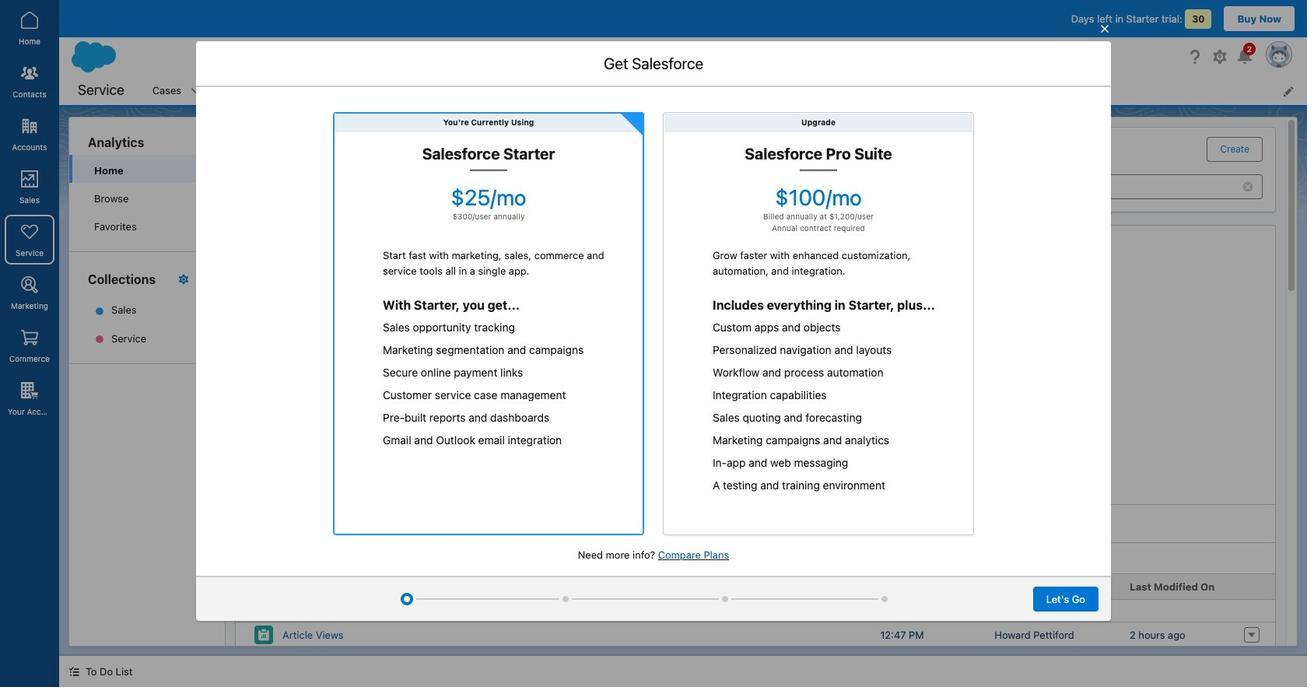 Task type: vqa. For each thing, say whether or not it's contained in the screenshot.
Report Name column header
no



Task type: describe. For each thing, give the bounding box(es) containing it.
3 list item from the left
[[292, 76, 375, 105]]

2 list item from the left
[[211, 76, 292, 105]]



Task type: locate. For each thing, give the bounding box(es) containing it.
list
[[143, 76, 1307, 105]]

1 list item from the left
[[143, 76, 211, 105]]

4 list item from the left
[[375, 76, 464, 105]]

list item
[[143, 76, 211, 105], [211, 76, 292, 105], [292, 76, 375, 105], [375, 76, 464, 105], [525, 76, 617, 105]]

text default image
[[68, 666, 79, 677]]

5 list item from the left
[[525, 76, 617, 105]]

text check image
[[630, 113, 643, 126]]



